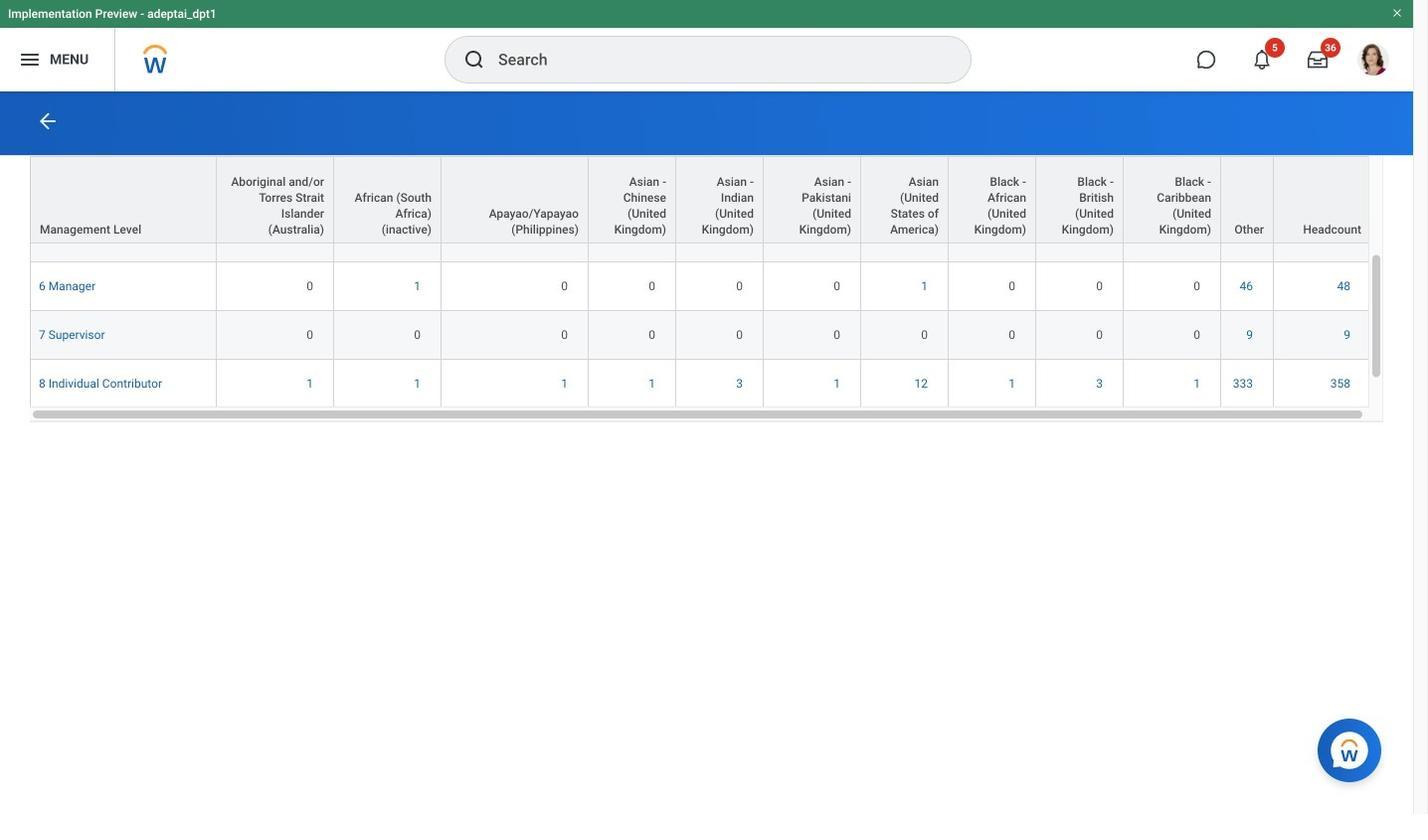 Task type: vqa. For each thing, say whether or not it's contained in the screenshot.
latest
no



Task type: describe. For each thing, give the bounding box(es) containing it.
7 column header from the left
[[764, 156, 862, 245]]

11 column header from the left
[[1124, 156, 1222, 245]]

5 column header from the left
[[589, 156, 677, 245]]

4 column header from the left
[[442, 156, 589, 245]]

1 column header from the left
[[30, 156, 217, 245]]

7 row from the top
[[30, 360, 1372, 409]]

close environment banner image
[[1392, 7, 1404, 19]]

previous page image
[[36, 109, 60, 133]]

notifications large image
[[1253, 50, 1273, 70]]

6 row from the top
[[30, 312, 1372, 360]]

2 column header from the left
[[217, 156, 334, 245]]

10 column header from the left
[[1037, 156, 1124, 245]]

4 row from the top
[[30, 214, 1372, 263]]

3 column header from the left
[[334, 156, 442, 245]]

search image
[[463, 48, 487, 72]]

Search Workday  search field
[[498, 38, 930, 82]]

3 row from the top
[[30, 165, 1372, 214]]



Task type: locate. For each thing, give the bounding box(es) containing it.
banner
[[0, 0, 1414, 92]]

9 column header from the left
[[949, 156, 1037, 245]]

inbox large image
[[1308, 50, 1328, 70]]

2 row from the top
[[30, 156, 1372, 245]]

5 row from the top
[[30, 263, 1372, 312]]

6 column header from the left
[[677, 156, 764, 245]]

column header
[[30, 156, 217, 245], [217, 156, 334, 245], [334, 156, 442, 245], [442, 156, 589, 245], [589, 156, 677, 245], [677, 156, 764, 245], [764, 156, 862, 245], [862, 156, 949, 245], [949, 156, 1037, 245], [1037, 156, 1124, 245], [1124, 156, 1222, 245], [1222, 156, 1275, 245]]

12 column header from the left
[[1222, 156, 1275, 245]]

main content
[[0, 0, 1414, 458]]

8 column header from the left
[[862, 156, 949, 245]]

1 row from the top
[[30, 104, 1372, 165]]

cell
[[30, 104, 217, 165], [217, 104, 334, 165], [334, 104, 442, 165], [442, 104, 589, 165], [589, 104, 677, 165], [677, 104, 764, 165], [764, 104, 862, 165], [862, 104, 949, 165], [949, 104, 1037, 165], [1037, 104, 1124, 165], [1124, 104, 1222, 165], [1222, 104, 1275, 165], [1275, 104, 1372, 165], [30, 165, 217, 214], [442, 165, 589, 214], [1222, 165, 1275, 214], [1275, 165, 1372, 214]]

profile logan mcneil image
[[1358, 44, 1390, 80]]

row
[[30, 104, 1372, 165], [30, 156, 1372, 245], [30, 165, 1372, 214], [30, 214, 1372, 263], [30, 263, 1372, 312], [30, 312, 1372, 360], [30, 360, 1372, 409]]

justify image
[[18, 48, 42, 72]]



